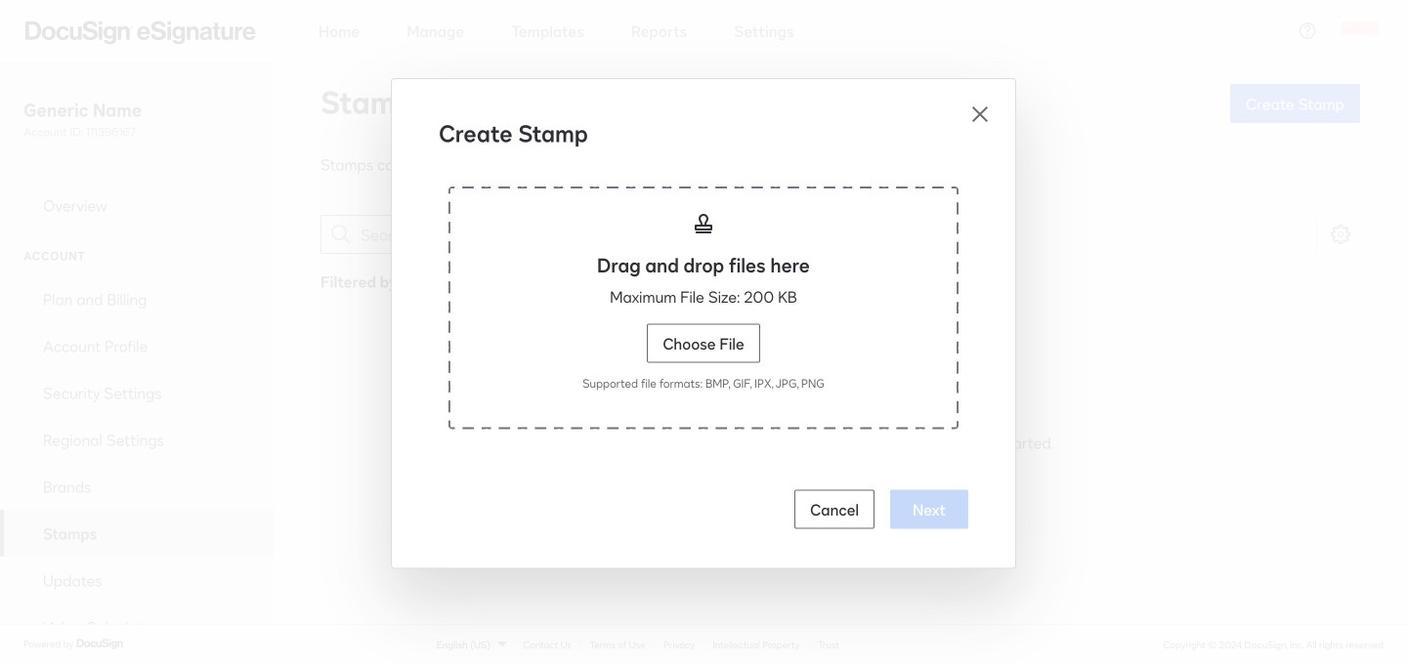 Task type: locate. For each thing, give the bounding box(es) containing it.
docusign image
[[76, 636, 125, 652]]

account element
[[0, 276, 274, 651]]

your uploaded profile image image
[[1341, 11, 1380, 50]]



Task type: describe. For each thing, give the bounding box(es) containing it.
docusign admin image
[[25, 21, 256, 44]]

Search text field
[[361, 216, 540, 253]]



